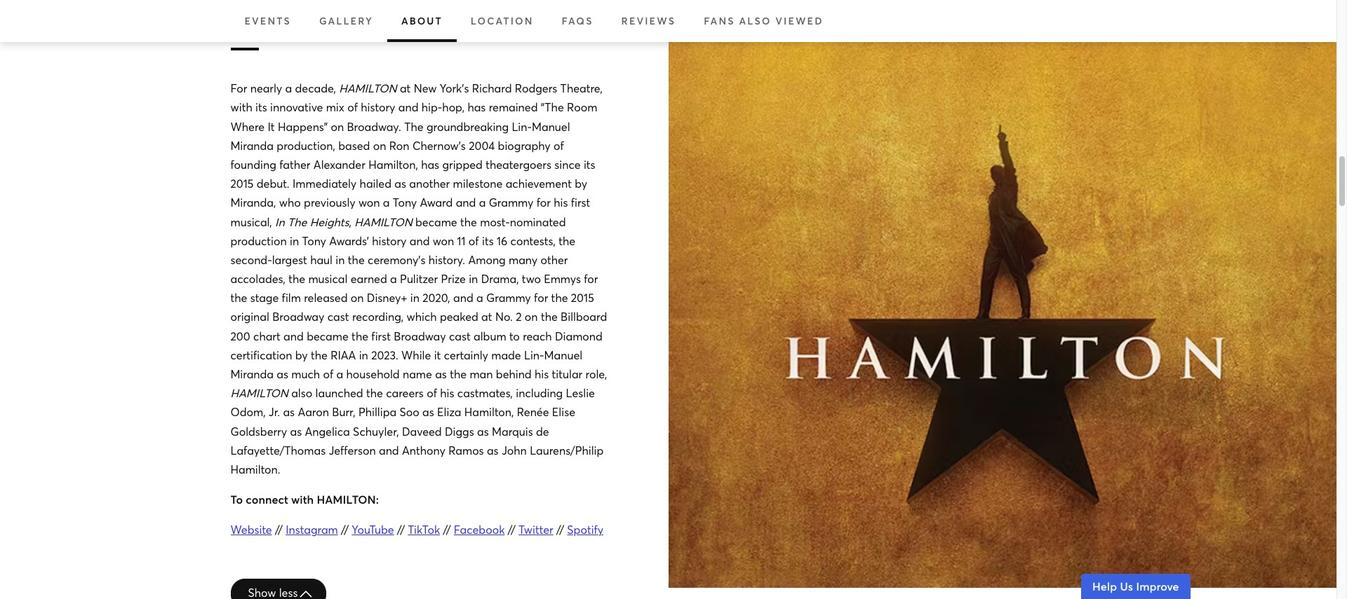 Task type: locate. For each thing, give the bounding box(es) containing it.
1 vertical spatial the
[[288, 214, 307, 229]]

made
[[491, 348, 521, 363]]

another
[[409, 176, 450, 191]]

0 horizontal spatial became
[[307, 329, 349, 344]]

of inside also launched the careers of his castmates, including leslie odom, jr. as aaron burr, phillipa soo as eliza hamilton, renée elise goldsberry as angelica schuyler, daveed diggs as marquis de lafayette/thomas jefferson and anthony ramos as john laurens/philip hamilton.
[[427, 386, 437, 401]]

0 horizontal spatial tony
[[302, 233, 326, 248]]

fans
[[704, 14, 735, 27]]

1 vertical spatial hamilton,
[[464, 405, 514, 420]]

won inside at new york's richard rodgers theatre, with its innovative mix of history and hip-hop, has remained "the room where it happens" on broadway. the groundbreaking lin-manuel miranda production, based on ron chernow's 2004 biography of founding father alexander hamilton, has gripped theatergoers since its 2015 debut. immediately hailed as another milestone achievement by miranda, who previously won a tony award and a grammy for his first musical,
[[359, 195, 380, 210]]

haul
[[310, 253, 333, 267]]

for
[[537, 195, 551, 210], [584, 272, 598, 286], [534, 291, 548, 305]]

miranda up "founding"
[[231, 138, 274, 153]]

at left no.
[[481, 310, 492, 325]]

1 horizontal spatial the
[[404, 119, 424, 134]]

1 horizontal spatial with
[[291, 493, 314, 507]]

faqs
[[562, 14, 593, 27]]

0 vertical spatial manuel
[[532, 119, 570, 134]]

1 vertical spatial became
[[307, 329, 349, 344]]

0 vertical spatial at
[[400, 81, 411, 96]]

laurens/philip
[[530, 443, 604, 458]]

at new york's richard rodgers theatre, with its innovative mix of history and hip-hop, has remained "the room where it happens" on broadway. the groundbreaking lin-manuel miranda production, based on ron chernow's 2004 biography of founding father alexander hamilton, has gripped theatergoers since its 2015 debut. immediately hailed as another milestone achievement by miranda, who previously won a tony award and a grammy for his first musical,
[[231, 81, 603, 229]]

hamilton, down ron
[[369, 157, 418, 172]]

with down for
[[231, 100, 252, 115]]

1 vertical spatial tony
[[302, 233, 326, 248]]

the right in
[[288, 214, 307, 229]]

0 vertical spatial hamilton
[[339, 81, 397, 96]]

5 // from the left
[[508, 523, 516, 538]]

0 vertical spatial its
[[255, 100, 267, 115]]

lin- inside at new york's richard rodgers theatre, with its innovative mix of history and hip-hop, has remained "the room where it happens" on broadway. the groundbreaking lin-manuel miranda production, based on ron chernow's 2004 biography of founding father alexander hamilton, has gripped theatergoers since its 2015 debut. immediately hailed as another milestone achievement by miranda, who previously won a tony award and a grammy for his first musical,
[[512, 119, 532, 134]]

of down the name
[[427, 386, 437, 401]]

previously
[[304, 195, 356, 210]]

0 vertical spatial cast
[[328, 310, 349, 325]]

location link
[[457, 0, 548, 42]]

as right soo
[[423, 405, 434, 420]]

at left the new
[[400, 81, 411, 96]]

fans also viewed
[[704, 14, 824, 27]]

2 vertical spatial his
[[440, 386, 454, 401]]

1 vertical spatial grammy
[[486, 291, 531, 305]]

and up the ceremony's
[[410, 233, 430, 248]]

// right twitter on the bottom
[[557, 523, 564, 538]]

has up "groundbreaking"
[[468, 100, 486, 115]]

as right the hailed
[[395, 176, 406, 191]]

for right emmys
[[584, 272, 598, 286]]

1 horizontal spatial about
[[401, 14, 443, 27]]

grammy
[[489, 195, 534, 210], [486, 291, 531, 305]]

a up 'launched'
[[337, 367, 343, 382]]

instagram
[[286, 523, 338, 538]]

became the most-nominated production in tony awards' history and won 11 of its 16 contests, the second-largest haul in the ceremony's history. among many other accolades, the musical earned a pulitzer prize in drama, two emmys for the stage film released on disney+ in 2020, and a grammy for the 2015 original broadway cast recording, which peaked at no. 2 on the billboard 200 chart and became the first broadway cast album to reach diamond certification by the riaa in 2023. while it certainly made lin-manuel miranda as much of a household name as the man behind his titular role, hamilton
[[231, 214, 607, 401]]

2 vertical spatial for
[[534, 291, 548, 305]]

lin- down reach
[[524, 348, 544, 363]]

0 vertical spatial grammy
[[489, 195, 534, 210]]

his inside at new york's richard rodgers theatre, with its innovative mix of history and hip-hop, has remained "the room where it happens" on broadway. the groundbreaking lin-manuel miranda production, based on ron chernow's 2004 biography of founding father alexander hamilton, has gripped theatergoers since its 2015 debut. immediately hailed as another milestone achievement by miranda, who previously won a tony award and a grammy for his first musical,
[[554, 195, 568, 210]]

0 horizontal spatial by
[[295, 348, 308, 363]]

1 vertical spatial at
[[481, 310, 492, 325]]

the up original
[[231, 291, 247, 305]]

of up since
[[554, 138, 564, 153]]

of right 11
[[469, 233, 479, 248]]

cast down peaked
[[449, 329, 471, 344]]

1 horizontal spatial by
[[575, 176, 587, 191]]

manuel up titular
[[544, 348, 583, 363]]

with up instagram
[[291, 493, 314, 507]]

became
[[415, 214, 457, 229], [307, 329, 349, 344]]

0 vertical spatial history
[[361, 100, 395, 115]]

his inside also launched the careers of his castmates, including leslie odom, jr. as aaron burr, phillipa soo as eliza hamilton, renée elise goldsberry as angelica schuyler, daveed diggs as marquis de lafayette/thomas jefferson and anthony ramos as john laurens/philip hamilton.
[[440, 386, 454, 401]]

lin- inside became the most-nominated production in tony awards' history and won 11 of its 16 contests, the second-largest haul in the ceremony's history. among many other accolades, the musical earned a pulitzer prize in drama, two emmys for the stage film released on disney+ in 2020, and a grammy for the 2015 original broadway cast recording, which peaked at no. 2 on the billboard 200 chart and became the first broadway cast album to reach diamond certification by the riaa in 2023. while it certainly made lin-manuel miranda as much of a household name as the man behind his titular role, hamilton
[[524, 348, 544, 363]]

father
[[279, 157, 310, 172]]

0 horizontal spatial has
[[421, 157, 439, 172]]

diamond
[[555, 329, 603, 344]]

fans also viewed link
[[690, 0, 838, 42]]

emmys
[[544, 272, 581, 286]]

the up much
[[311, 348, 328, 363]]

0 vertical spatial by
[[575, 176, 587, 191]]

miranda down certification
[[231, 367, 274, 382]]

0 horizontal spatial with
[[231, 100, 252, 115]]

mix
[[326, 100, 344, 115]]

role,
[[586, 367, 607, 382]]

milestone
[[453, 176, 503, 191]]

gripped
[[442, 157, 483, 172]]

website link
[[231, 523, 272, 538]]

youtube
[[352, 523, 394, 538]]

history up broadway.
[[361, 100, 395, 115]]

2 miranda from the top
[[231, 367, 274, 382]]

1 vertical spatial won
[[433, 233, 454, 248]]

0 vertical spatial tony
[[393, 195, 417, 210]]

room
[[567, 100, 597, 115]]

many
[[509, 253, 538, 267]]

and up peaked
[[453, 291, 473, 305]]

// right tiktok on the bottom left of the page
[[443, 523, 451, 538]]

debut.
[[257, 176, 290, 191]]

1 vertical spatial his
[[535, 367, 549, 382]]

1 vertical spatial with
[[291, 493, 314, 507]]

including
[[516, 386, 563, 401]]

1 // from the left
[[275, 523, 283, 538]]

1 horizontal spatial has
[[468, 100, 486, 115]]

0 vertical spatial has
[[468, 100, 486, 115]]

history up the ceremony's
[[372, 233, 407, 248]]

launched
[[315, 386, 363, 401]]

1 vertical spatial by
[[295, 348, 308, 363]]

0 vertical spatial the
[[404, 119, 424, 134]]

1 horizontal spatial tony
[[393, 195, 417, 210]]

// left twitter link
[[508, 523, 516, 538]]

in right haul
[[336, 253, 345, 267]]

about up nearly
[[231, 25, 300, 44]]

2 // from the left
[[341, 523, 349, 538]]

ron
[[389, 138, 409, 153]]

0 vertical spatial became
[[415, 214, 457, 229]]

theatergoers
[[486, 157, 552, 172]]

hamilton for in the heights , hamilton
[[355, 214, 412, 229]]

his up eliza
[[440, 386, 454, 401]]

0 vertical spatial his
[[554, 195, 568, 210]]

as down aaron
[[290, 424, 302, 439]]

hamilton right the ,
[[355, 214, 412, 229]]

// left youtube link
[[341, 523, 349, 538]]

riaa
[[331, 348, 356, 363]]

broadway down "which"
[[394, 329, 446, 344]]

twitter link
[[519, 523, 553, 538]]

2004
[[469, 138, 495, 153]]

0 horizontal spatial at
[[400, 81, 411, 96]]

2 vertical spatial its
[[482, 233, 494, 248]]

2 horizontal spatial its
[[584, 157, 595, 172]]

1 vertical spatial has
[[421, 157, 439, 172]]

as left 'john'
[[487, 443, 499, 458]]

tony up haul
[[302, 233, 326, 248]]

his down achievement
[[554, 195, 568, 210]]

1 vertical spatial lin-
[[524, 348, 544, 363]]

its left '16'
[[482, 233, 494, 248]]

to connect with hamilton:
[[231, 493, 379, 507]]

manuel down "the
[[532, 119, 570, 134]]

1 horizontal spatial hamilton,
[[464, 405, 514, 420]]

billboard
[[561, 310, 607, 325]]

miranda inside at new york's richard rodgers theatre, with its innovative mix of history and hip-hop, has remained "the room where it happens" on broadway. the groundbreaking lin-manuel miranda production, based on ron chernow's 2004 biography of founding father alexander hamilton, has gripped theatergoers since its 2015 debut. immediately hailed as another milestone achievement by miranda, who previously won a tony award and a grammy for his first musical,
[[231, 138, 274, 153]]

prize
[[441, 272, 466, 286]]

0 horizontal spatial broadway
[[272, 310, 324, 325]]

0 vertical spatial hamilton,
[[369, 157, 418, 172]]

1 vertical spatial broadway
[[394, 329, 446, 344]]

0 horizontal spatial its
[[255, 100, 267, 115]]

history inside at new york's richard rodgers theatre, with its innovative mix of history and hip-hop, has remained "the room where it happens" on broadway. the groundbreaking lin-manuel miranda production, based on ron chernow's 2004 biography of founding father alexander hamilton, has gripped theatergoers since its 2015 debut. immediately hailed as another milestone achievement by miranda, who previously won a tony award and a grammy for his first musical,
[[361, 100, 395, 115]]

in
[[275, 214, 285, 229]]

// right website
[[275, 523, 283, 538]]

hamilton:
[[317, 493, 379, 507]]

in
[[290, 233, 299, 248], [336, 253, 345, 267], [469, 272, 478, 286], [410, 291, 420, 305], [359, 348, 368, 363]]

spotify
[[567, 523, 604, 538]]

0 vertical spatial with
[[231, 100, 252, 115]]

tony inside at new york's richard rodgers theatre, with its innovative mix of history and hip-hop, has remained "the room where it happens" on broadway. the groundbreaking lin-manuel miranda production, based on ron chernow's 2004 biography of founding father alexander hamilton, has gripped theatergoers since its 2015 debut. immediately hailed as another milestone achievement by miranda, who previously won a tony award and a grammy for his first musical,
[[393, 195, 417, 210]]

by up much
[[295, 348, 308, 363]]

1 vertical spatial manuel
[[544, 348, 583, 363]]

won
[[359, 195, 380, 210], [433, 233, 454, 248]]

1 horizontal spatial cast
[[449, 329, 471, 344]]

renée
[[517, 405, 549, 420]]

0 vertical spatial 2015
[[231, 176, 254, 191]]

about up the new
[[401, 14, 443, 27]]

first down since
[[571, 195, 590, 210]]

2 vertical spatial hamilton
[[231, 386, 288, 401]]

1 horizontal spatial won
[[433, 233, 454, 248]]

1 vertical spatial miranda
[[231, 367, 274, 382]]

reviews
[[621, 14, 676, 27]]

1 horizontal spatial at
[[481, 310, 492, 325]]

achievement
[[506, 176, 572, 191]]

1 vertical spatial for
[[584, 272, 598, 286]]

won left 11
[[433, 233, 454, 248]]

0 vertical spatial lin-
[[512, 119, 532, 134]]

about inside about link
[[401, 14, 443, 27]]

hamilton, down castmates,
[[464, 405, 514, 420]]

0 vertical spatial first
[[571, 195, 590, 210]]

the inside at new york's richard rodgers theatre, with its innovative mix of history and hip-hop, has remained "the room where it happens" on broadway. the groundbreaking lin-manuel miranda production, based on ron chernow's 2004 biography of founding father alexander hamilton, has gripped theatergoers since its 2015 debut. immediately hailed as another milestone achievement by miranda, who previously won a tony award and a grammy for his first musical,
[[404, 119, 424, 134]]

0 vertical spatial won
[[359, 195, 380, 210]]

won down the hailed
[[359, 195, 380, 210]]

the down household
[[366, 386, 383, 401]]

2 horizontal spatial his
[[554, 195, 568, 210]]

since
[[555, 157, 581, 172]]

in right prize
[[469, 272, 478, 286]]

1 horizontal spatial its
[[482, 233, 494, 248]]

the up 11
[[460, 214, 477, 229]]

tony down another
[[393, 195, 417, 210]]

0 horizontal spatial hamilton,
[[369, 157, 418, 172]]

about link
[[387, 0, 457, 42]]

1 horizontal spatial broadway
[[394, 329, 446, 344]]

for inside at new york's richard rodgers theatre, with its innovative mix of history and hip-hop, has remained "the room where it happens" on broadway. the groundbreaking lin-manuel miranda production, based on ron chernow's 2004 biography of founding father alexander hamilton, has gripped theatergoers since its 2015 debut. immediately hailed as another milestone achievement by miranda, who previously won a tony award and a grammy for his first musical,
[[537, 195, 551, 210]]

4 // from the left
[[443, 523, 451, 538]]

0 vertical spatial for
[[537, 195, 551, 210]]

a down the milestone
[[479, 195, 486, 210]]

the up riaa
[[352, 329, 368, 344]]

lin- up biography
[[512, 119, 532, 134]]

awards'
[[329, 233, 369, 248]]

certification
[[231, 348, 292, 363]]

6 // from the left
[[557, 523, 564, 538]]

1 horizontal spatial first
[[571, 195, 590, 210]]

spotify link
[[567, 523, 604, 538]]

0 horizontal spatial first
[[371, 329, 391, 344]]

// left tiktok 'link'
[[397, 523, 405, 538]]

hamilton up odom,
[[231, 386, 288, 401]]

for down two
[[534, 291, 548, 305]]

castmates,
[[457, 386, 513, 401]]

broadway down film
[[272, 310, 324, 325]]

became down award
[[415, 214, 457, 229]]

website
[[231, 523, 272, 538]]

by down since
[[575, 176, 587, 191]]

daveed
[[402, 424, 442, 439]]

about
[[401, 14, 443, 27], [231, 25, 300, 44]]

and left hip-
[[398, 100, 419, 115]]

2015 up miranda, at the left of page
[[231, 176, 254, 191]]

hamilton,
[[369, 157, 418, 172], [464, 405, 514, 420]]

its right since
[[584, 157, 595, 172]]

its
[[255, 100, 267, 115], [584, 157, 595, 172], [482, 233, 494, 248]]

first down recording,
[[371, 329, 391, 344]]

2015 inside at new york's richard rodgers theatre, with its innovative mix of history and hip-hop, has remained "the room where it happens" on broadway. the groundbreaking lin-manuel miranda production, based on ron chernow's 2004 biography of founding father alexander hamilton, has gripped theatergoers since its 2015 debut. immediately hailed as another milestone achievement by miranda, who previously won a tony award and a grammy for his first musical,
[[231, 176, 254, 191]]

of right mix at the left of the page
[[348, 100, 358, 115]]

and inside also launched the careers of his castmates, including leslie odom, jr. as aaron burr, phillipa soo as eliza hamilton, renée elise goldsberry as angelica schuyler, daveed diggs as marquis de lafayette/thomas jefferson and anthony ramos as john laurens/philip hamilton.
[[379, 443, 399, 458]]

name
[[403, 367, 432, 382]]

manuel
[[532, 119, 570, 134], [544, 348, 583, 363]]

1 vertical spatial hamilton
[[355, 214, 412, 229]]

as left much
[[277, 367, 288, 382]]

1 miranda from the top
[[231, 138, 274, 153]]

1 horizontal spatial his
[[535, 367, 549, 382]]

2015 up billboard
[[571, 291, 594, 305]]

,
[[349, 214, 352, 229]]

the up ron
[[404, 119, 424, 134]]

cast down released
[[328, 310, 349, 325]]

has up another
[[421, 157, 439, 172]]

1 horizontal spatial became
[[415, 214, 457, 229]]

facebook link
[[454, 523, 505, 538]]

leslie
[[566, 386, 595, 401]]

0 vertical spatial miranda
[[231, 138, 274, 153]]

became up riaa
[[307, 329, 349, 344]]

grammy up the most-
[[489, 195, 534, 210]]

reviews link
[[607, 0, 690, 42]]

as down it
[[435, 367, 447, 382]]

1 horizontal spatial 2015
[[571, 291, 594, 305]]

his up including
[[535, 367, 549, 382]]

grammy up no.
[[486, 291, 531, 305]]

in up largest
[[290, 233, 299, 248]]

1 vertical spatial first
[[371, 329, 391, 344]]

0 horizontal spatial his
[[440, 386, 454, 401]]

facebook
[[454, 523, 505, 538]]

hamilton up mix at the left of the page
[[339, 81, 397, 96]]

1 vertical spatial history
[[372, 233, 407, 248]]

grammy inside became the most-nominated production in tony awards' history and won 11 of its 16 contests, the second-largest haul in the ceremony's history. among many other accolades, the musical earned a pulitzer prize in drama, two emmys for the stage film released on disney+ in 2020, and a grammy for the 2015 original broadway cast recording, which peaked at no. 2 on the billboard 200 chart and became the first broadway cast album to reach diamond certification by the riaa in 2023. while it certainly made lin-manuel miranda as much of a household name as the man behind his titular role, hamilton
[[486, 291, 531, 305]]

for down achievement
[[537, 195, 551, 210]]

0 horizontal spatial won
[[359, 195, 380, 210]]

and down schuyler,
[[379, 443, 399, 458]]

1 vertical spatial 2015
[[571, 291, 594, 305]]

its down nearly
[[255, 100, 267, 115]]

0 horizontal spatial 2015
[[231, 176, 254, 191]]

broadway
[[272, 310, 324, 325], [394, 329, 446, 344]]

two
[[522, 272, 541, 286]]

original
[[231, 310, 269, 325]]



Task type: vqa. For each thing, say whether or not it's contained in the screenshot.
Main Navigation Element
no



Task type: describe. For each thing, give the bounding box(es) containing it.
a up innovative
[[285, 81, 292, 96]]

decade,
[[295, 81, 336, 96]]

manuel inside became the most-nominated production in tony awards' history and won 11 of its 16 contests, the second-largest haul in the ceremony's history. among many other accolades, the musical earned a pulitzer prize in drama, two emmys for the stage film released on disney+ in 2020, and a grammy for the 2015 original broadway cast recording, which peaked at no. 2 on the billboard 200 chart and became the first broadway cast album to reach diamond certification by the riaa in 2023. while it certainly made lin-manuel miranda as much of a household name as the man behind his titular role, hamilton
[[544, 348, 583, 363]]

john
[[502, 443, 527, 458]]

manuel inside at new york's richard rodgers theatre, with its innovative mix of history and hip-hop, has remained "the room where it happens" on broadway. the groundbreaking lin-manuel miranda production, based on ron chernow's 2004 biography of founding father alexander hamilton, has gripped theatergoers since its 2015 debut. immediately hailed as another milestone achievement by miranda, who previously won a tony award and a grammy for his first musical,
[[532, 119, 570, 134]]

de
[[536, 424, 549, 439]]

2015 inside became the most-nominated production in tony awards' history and won 11 of its 16 contests, the second-largest haul in the ceremony's history. among many other accolades, the musical earned a pulitzer prize in drama, two emmys for the stage film released on disney+ in 2020, and a grammy for the 2015 original broadway cast recording, which peaked at no. 2 on the billboard 200 chart and became the first broadway cast album to reach diamond certification by the riaa in 2023. while it certainly made lin-manuel miranda as much of a household name as the man behind his titular role, hamilton
[[571, 291, 594, 305]]

eliza
[[437, 405, 461, 420]]

tiktok
[[408, 523, 440, 538]]

hamilton, inside also launched the careers of his castmates, including leslie odom, jr. as aaron burr, phillipa soo as eliza hamilton, renée elise goldsberry as angelica schuyler, daveed diggs as marquis de lafayette/thomas jefferson and anthony ramos as john laurens/philip hamilton.
[[464, 405, 514, 420]]

phillipa
[[359, 405, 397, 420]]

3 // from the left
[[397, 523, 405, 538]]

on right '2'
[[525, 310, 538, 325]]

pulitzer
[[400, 272, 438, 286]]

0 vertical spatial broadway
[[272, 310, 324, 325]]

1 vertical spatial cast
[[449, 329, 471, 344]]

tony inside became the most-nominated production in tony awards' history and won 11 of its 16 contests, the second-largest haul in the ceremony's history. among many other accolades, the musical earned a pulitzer prize in drama, two emmys for the stage film released on disney+ in 2020, and a grammy for the 2015 original broadway cast recording, which peaked at no. 2 on the billboard 200 chart and became the first broadway cast album to reach diamond certification by the riaa in 2023. while it certainly made lin-manuel miranda as much of a household name as the man behind his titular role, hamilton
[[302, 233, 326, 248]]

as right diggs
[[477, 424, 489, 439]]

which
[[407, 310, 437, 325]]

1 vertical spatial its
[[584, 157, 595, 172]]

the up reach
[[541, 310, 558, 325]]

0 horizontal spatial cast
[[328, 310, 349, 325]]

hop,
[[442, 100, 465, 115]]

on down earned
[[351, 291, 364, 305]]

most-
[[480, 214, 510, 229]]

disney+
[[367, 291, 407, 305]]

accolades,
[[231, 272, 286, 286]]

earned
[[351, 272, 387, 286]]

a down the hailed
[[383, 195, 390, 210]]

biography
[[498, 138, 551, 153]]

man
[[470, 367, 493, 382]]

on left ron
[[373, 138, 386, 153]]

grammy inside at new york's richard rodgers theatre, with its innovative mix of history and hip-hop, has remained "the room where it happens" on broadway. the groundbreaking lin-manuel miranda production, based on ron chernow's 2004 biography of founding father alexander hamilton, has gripped theatergoers since its 2015 debut. immediately hailed as another milestone achievement by miranda, who previously won a tony award and a grammy for his first musical,
[[489, 195, 534, 210]]

where
[[231, 119, 265, 134]]

while
[[401, 348, 431, 363]]

of up 'launched'
[[323, 367, 333, 382]]

musical
[[308, 272, 348, 286]]

on down mix at the left of the page
[[331, 119, 344, 134]]

jefferson
[[329, 443, 376, 458]]

film
[[282, 291, 301, 305]]

much
[[291, 367, 320, 382]]

faqs link
[[548, 0, 607, 42]]

with inside at new york's richard rodgers theatre, with its innovative mix of history and hip-hop, has remained "the room where it happens" on broadway. the groundbreaking lin-manuel miranda production, based on ron chernow's 2004 biography of founding father alexander hamilton, has gripped theatergoers since its 2015 debut. immediately hailed as another milestone achievement by miranda, who previously won a tony award and a grammy for his first musical,
[[231, 100, 252, 115]]

founding
[[231, 157, 276, 172]]

ceremony's
[[368, 253, 426, 267]]

its inside became the most-nominated production in tony awards' history and won 11 of its 16 contests, the second-largest haul in the ceremony's history. among many other accolades, the musical earned a pulitzer prize in drama, two emmys for the stage film released on disney+ in 2020, and a grammy for the 2015 original broadway cast recording, which peaked at no. 2 on the billboard 200 chart and became the first broadway cast album to reach diamond certification by the riaa in 2023. while it certainly made lin-manuel miranda as much of a household name as the man behind his titular role, hamilton
[[482, 233, 494, 248]]

hamilton, inside at new york's richard rodgers theatre, with its innovative mix of history and hip-hop, has remained "the room where it happens" on broadway. the groundbreaking lin-manuel miranda production, based on ron chernow's 2004 biography of founding father alexander hamilton, has gripped theatergoers since its 2015 debut. immediately hailed as another milestone achievement by miranda, who previously won a tony award and a grammy for his first musical,
[[369, 157, 418, 172]]

by inside at new york's richard rodgers theatre, with its innovative mix of history and hip-hop, has remained "the room where it happens" on broadway. the groundbreaking lin-manuel miranda production, based on ron chernow's 2004 biography of founding father alexander hamilton, has gripped theatergoers since its 2015 debut. immediately hailed as another milestone achievement by miranda, who previously won a tony award and a grammy for his first musical,
[[575, 176, 587, 191]]

in down pulitzer
[[410, 291, 420, 305]]

history inside became the most-nominated production in tony awards' history and won 11 of its 16 contests, the second-largest haul in the ceremony's history. among many other accolades, the musical earned a pulitzer prize in drama, two emmys for the stage film released on disney+ in 2020, and a grammy for the 2015 original broadway cast recording, which peaked at no. 2 on the billboard 200 chart and became the first broadway cast album to reach diamond certification by the riaa in 2023. while it certainly made lin-manuel miranda as much of a household name as the man behind his titular role, hamilton
[[372, 233, 407, 248]]

website // instagram // youtube // tiktok // facebook // twitter // spotify
[[231, 523, 604, 538]]

2020,
[[423, 291, 450, 305]]

events
[[245, 14, 291, 27]]

for
[[231, 81, 247, 96]]

titular
[[552, 367, 583, 382]]

ramos
[[449, 443, 484, 458]]

stage
[[250, 291, 279, 305]]

the up other
[[559, 233, 576, 248]]

certainly
[[444, 348, 488, 363]]

first inside at new york's richard rodgers theatre, with its innovative mix of history and hip-hop, has remained "the room where it happens" on broadway. the groundbreaking lin-manuel miranda production, based on ron chernow's 2004 biography of founding father alexander hamilton, has gripped theatergoers since its 2015 debut. immediately hailed as another milestone achievement by miranda, who previously won a tony award and a grammy for his first musical,
[[571, 195, 590, 210]]

innovative
[[270, 100, 323, 115]]

miranda,
[[231, 195, 276, 210]]

contests,
[[511, 233, 556, 248]]

hamilton for for nearly a decade, hamilton
[[339, 81, 397, 96]]

as inside at new york's richard rodgers theatre, with its innovative mix of history and hip-hop, has remained "the room where it happens" on broadway. the groundbreaking lin-manuel miranda production, based on ron chernow's 2004 biography of founding father alexander hamilton, has gripped theatergoers since its 2015 debut. immediately hailed as another milestone achievement by miranda, who previously won a tony award and a grammy for his first musical,
[[395, 176, 406, 191]]

it
[[434, 348, 441, 363]]

soo
[[400, 405, 419, 420]]

york's
[[440, 81, 469, 96]]

his inside became the most-nominated production in tony awards' history and won 11 of its 16 contests, the second-largest haul in the ceremony's history. among many other accolades, the musical earned a pulitzer prize in drama, two emmys for the stage film released on disney+ in 2020, and a grammy for the 2015 original broadway cast recording, which peaked at no. 2 on the billboard 200 chart and became the first broadway cast album to reach diamond certification by the riaa in 2023. while it certainly made lin-manuel miranda as much of a household name as the man behind his titular role, hamilton
[[535, 367, 549, 382]]

hailed
[[360, 176, 392, 191]]

instagram link
[[286, 523, 338, 538]]

location
[[471, 14, 534, 27]]

happens"
[[278, 119, 328, 134]]

for nearly a decade, hamilton
[[231, 81, 397, 96]]

based
[[338, 138, 370, 153]]

viewed
[[776, 14, 824, 27]]

to
[[509, 329, 520, 344]]

broadway.
[[347, 119, 401, 134]]

alexander
[[314, 157, 365, 172]]

the down certainly
[[450, 367, 467, 382]]

musical,
[[231, 214, 272, 229]]

the down awards'
[[348, 253, 365, 267]]

to
[[231, 493, 243, 507]]

and right "chart"
[[284, 329, 304, 344]]

peaked
[[440, 310, 478, 325]]

groundbreaking
[[427, 119, 509, 134]]

the down emmys
[[551, 291, 568, 305]]

drama,
[[481, 272, 519, 286]]

0 horizontal spatial the
[[288, 214, 307, 229]]

household
[[346, 367, 400, 382]]

a down drama,
[[477, 291, 483, 305]]

no.
[[495, 310, 513, 325]]

first inside became the most-nominated production in tony awards' history and won 11 of its 16 contests, the second-largest haul in the ceremony's history. among many other accolades, the musical earned a pulitzer prize in drama, two emmys for the stage film released on disney+ in 2020, and a grammy for the 2015 original broadway cast recording, which peaked at no. 2 on the billboard 200 chart and became the first broadway cast album to reach diamond certification by the riaa in 2023. while it certainly made lin-manuel miranda as much of a household name as the man behind his titular role, hamilton
[[371, 329, 391, 344]]

events link
[[231, 0, 305, 42]]

behind
[[496, 367, 532, 382]]

gallery
[[319, 14, 373, 27]]

chernow's
[[413, 138, 466, 153]]

0 horizontal spatial about
[[231, 25, 300, 44]]

won inside became the most-nominated production in tony awards' history and won 11 of its 16 contests, the second-largest haul in the ceremony's history. among many other accolades, the musical earned a pulitzer prize in drama, two emmys for the stage film released on disney+ in 2020, and a grammy for the 2015 original broadway cast recording, which peaked at no. 2 on the billboard 200 chart and became the first broadway cast album to reach diamond certification by the riaa in 2023. while it certainly made lin-manuel miranda as much of a household name as the man behind his titular role, hamilton
[[433, 233, 454, 248]]

other
[[541, 253, 568, 267]]

the inside also launched the careers of his castmates, including leslie odom, jr. as aaron burr, phillipa soo as eliza hamilton, renée elise goldsberry as angelica schuyler, daveed diggs as marquis de lafayette/thomas jefferson and anthony ramos as john laurens/philip hamilton.
[[366, 386, 383, 401]]

production,
[[277, 138, 335, 153]]

the up film
[[289, 272, 305, 286]]

theatre,
[[560, 81, 603, 96]]

among
[[468, 253, 506, 267]]

hamilton inside became the most-nominated production in tony awards' history and won 11 of its 16 contests, the second-largest haul in the ceremony's history. among many other accolades, the musical earned a pulitzer prize in drama, two emmys for the stage film released on disney+ in 2020, and a grammy for the 2015 original broadway cast recording, which peaked at no. 2 on the billboard 200 chart and became the first broadway cast album to reach diamond certification by the riaa in 2023. while it certainly made lin-manuel miranda as much of a household name as the man behind his titular role, hamilton
[[231, 386, 288, 401]]

nominated
[[510, 214, 566, 229]]

11
[[457, 233, 466, 248]]

and down the milestone
[[456, 195, 476, 210]]

diggs
[[445, 424, 474, 439]]

immediately
[[293, 176, 357, 191]]

miranda inside became the most-nominated production in tony awards' history and won 11 of its 16 contests, the second-largest haul in the ceremony's history. among many other accolades, the musical earned a pulitzer prize in drama, two emmys for the stage film released on disney+ in 2020, and a grammy for the 2015 original broadway cast recording, which peaked at no. 2 on the billboard 200 chart and became the first broadway cast album to reach diamond certification by the riaa in 2023. while it certainly made lin-manuel miranda as much of a household name as the man behind his titular role, hamilton
[[231, 367, 274, 382]]

at inside at new york's richard rodgers theatre, with its innovative mix of history and hip-hop, has remained "the room where it happens" on broadway. the groundbreaking lin-manuel miranda production, based on ron chernow's 2004 biography of founding father alexander hamilton, has gripped theatergoers since its 2015 debut. immediately hailed as another milestone achievement by miranda, who previously won a tony award and a grammy for his first musical,
[[400, 81, 411, 96]]

twitter
[[519, 523, 553, 538]]

in the heights , hamilton
[[275, 214, 415, 229]]

lafayette/thomas
[[231, 443, 326, 458]]

released
[[304, 291, 348, 305]]

a down the ceremony's
[[390, 272, 397, 286]]

16
[[497, 233, 508, 248]]

at inside became the most-nominated production in tony awards' history and won 11 of its 16 contests, the second-largest haul in the ceremony's history. among many other accolades, the musical earned a pulitzer prize in drama, two emmys for the stage film released on disney+ in 2020, and a grammy for the 2015 original broadway cast recording, which peaked at no. 2 on the billboard 200 chart and became the first broadway cast album to reach diamond certification by the riaa in 2023. while it certainly made lin-manuel miranda as much of a household name as the man behind his titular role, hamilton
[[481, 310, 492, 325]]

in right riaa
[[359, 348, 368, 363]]

richard
[[472, 81, 512, 96]]

recording,
[[352, 310, 404, 325]]

elise
[[552, 405, 575, 420]]

by inside became the most-nominated production in tony awards' history and won 11 of its 16 contests, the second-largest haul in the ceremony's history. among many other accolades, the musical earned a pulitzer prize in drama, two emmys for the stage film released on disney+ in 2020, and a grammy for the 2015 original broadway cast recording, which peaked at no. 2 on the billboard 200 chart and became the first broadway cast album to reach diamond certification by the riaa in 2023. while it certainly made lin-manuel miranda as much of a household name as the man behind his titular role, hamilton
[[295, 348, 308, 363]]

award
[[420, 195, 453, 210]]

as right the jr.
[[283, 405, 295, 420]]

odom,
[[231, 405, 266, 420]]

also launched the careers of his castmates, including leslie odom, jr. as aaron burr, phillipa soo as eliza hamilton, renée elise goldsberry as angelica schuyler, daveed diggs as marquis de lafayette/thomas jefferson and anthony ramos as john laurens/philip hamilton.
[[231, 386, 604, 477]]



